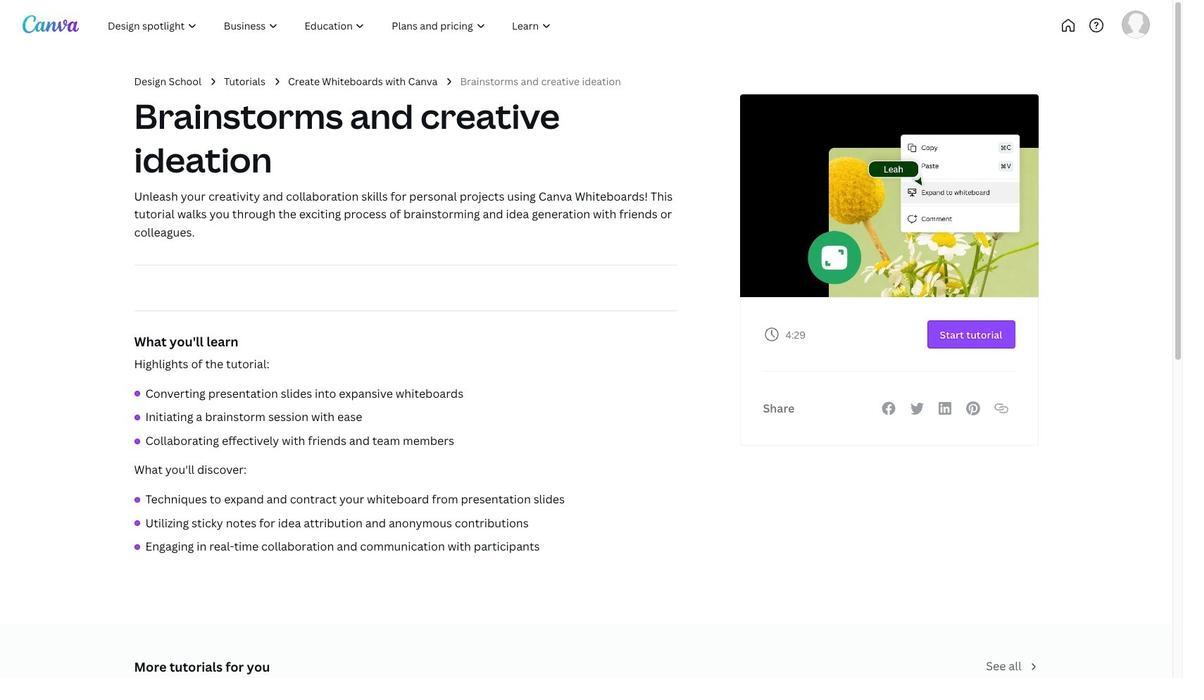 Task type: describe. For each thing, give the bounding box(es) containing it.
top level navigation element
[[96, 11, 611, 39]]

brainstorms and creative ideation image
[[740, 94, 1039, 298]]



Task type: vqa. For each thing, say whether or not it's contained in the screenshot.
'Create' to the top
no



